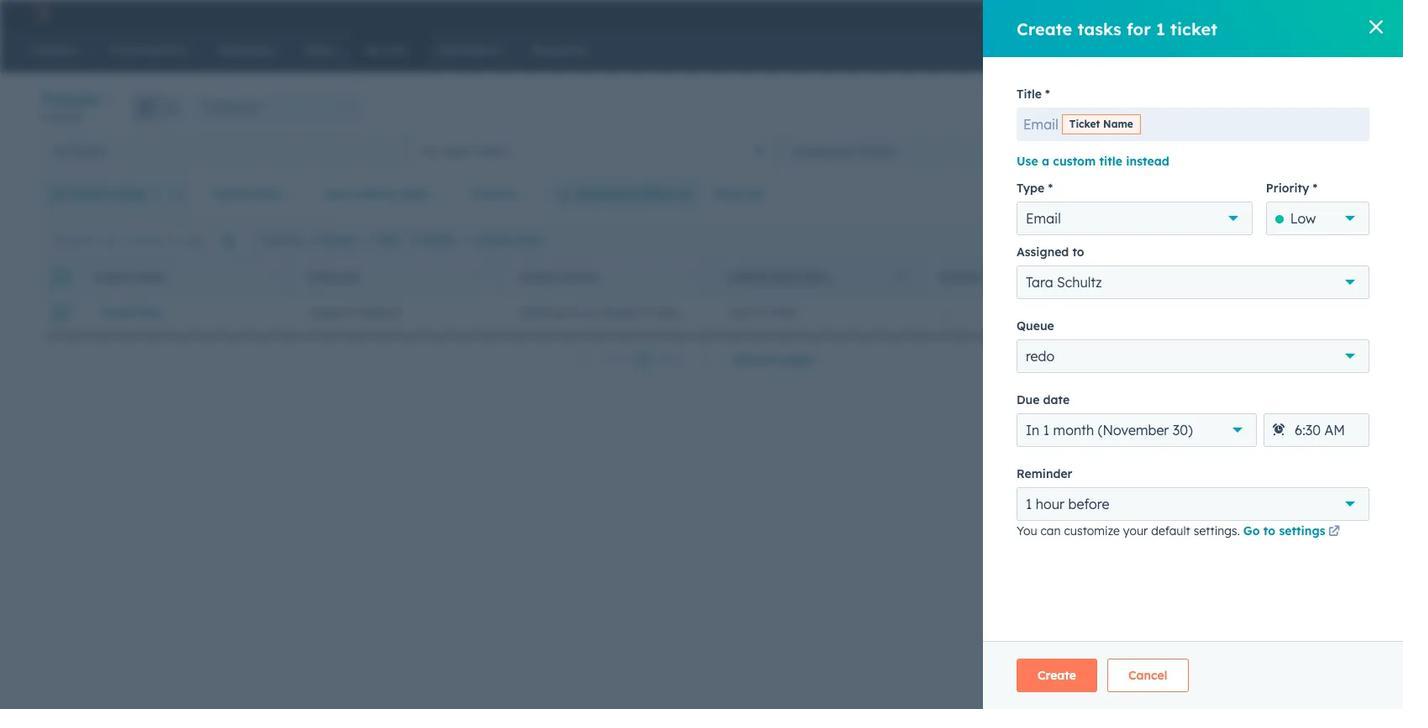 Task type: vqa. For each thing, say whether or not it's contained in the screenshot.
1
yes



Task type: locate. For each thing, give the bounding box(es) containing it.
1
[[1156, 18, 1165, 39], [40, 111, 46, 123], [255, 233, 260, 246], [639, 352, 646, 367], [1043, 422, 1049, 439], [1026, 496, 1032, 512]]

1 vertical spatial tara
[[1180, 305, 1204, 320]]

pipeline up support
[[308, 271, 358, 284]]

4 press to sort. element from the left
[[1108, 270, 1114, 284]]

pagination navigation
[[569, 349, 722, 371]]

owner
[[110, 187, 146, 202]]

date left (edt)
[[770, 271, 797, 284]]

2 horizontal spatial priority
[[1266, 181, 1309, 196]]

actions button
[[1117, 95, 1191, 121]]

tickets down 'record'
[[70, 143, 107, 158]]

help image
[[1144, 8, 1159, 23]]

ticket
[[1170, 18, 1218, 39], [1322, 101, 1348, 114]]

in
[[1026, 422, 1040, 439]]

add view (3/5) button
[[1152, 134, 1290, 167]]

4 - from the left
[[1364, 305, 1369, 320]]

create inside popup button
[[211, 187, 250, 202]]

priority right descending sort. press to sort ascending. element
[[938, 271, 990, 284]]

hubspot image
[[30, 3, 50, 24]]

menu
[[972, 0, 1383, 27]]

link opens in a new window image inside go to settings link
[[1328, 526, 1340, 539]]

0 horizontal spatial tasks
[[514, 233, 541, 246]]

1 horizontal spatial -- button
[[1339, 296, 1403, 329]]

tickets
[[70, 143, 107, 158], [473, 143, 510, 158], [859, 143, 896, 158]]

support
[[310, 305, 354, 320]]

press to sort. element down create tasks button
[[478, 270, 484, 284]]

type
[[1017, 181, 1045, 196]]

0 vertical spatial ticket
[[1170, 18, 1218, 39]]

tara down tara schultz popup button in the top right of the page
[[1180, 305, 1204, 320]]

1 inside popup button
[[1026, 496, 1032, 512]]

press to sort. image for pipeline
[[478, 270, 484, 282]]

waiting on us (support pipeline)
[[520, 305, 699, 320]]

1 vertical spatial to
[[1263, 523, 1275, 539]]

date up 1 selected
[[254, 187, 281, 202]]

tara for tara schultz
[[1026, 274, 1053, 291]]

oct
[[730, 305, 749, 320]]

1 horizontal spatial --
[[1360, 305, 1369, 320]]

ticket for ticket name
[[1069, 118, 1100, 130]]

press to sort. image right tara schultz
[[1108, 270, 1114, 282]]

2 edit from the left
[[1287, 233, 1305, 246]]

my open tickets button
[[409, 134, 777, 167]]

ticket for ticket name
[[94, 271, 132, 284]]

all for all pipelines
[[203, 100, 214, 113]]

1 inside "button"
[[639, 352, 646, 367]]

edit down low
[[1287, 233, 1305, 246]]

1 hour before
[[1026, 496, 1109, 512]]

0 vertical spatial to
[[1072, 244, 1084, 260]]

tara schultz (tarashultz49@gmail.com) button
[[1129, 296, 1396, 329]]

create inside button
[[1288, 101, 1319, 114]]

tickets
[[40, 89, 100, 110]]

0 vertical spatial schultz
[[1057, 274, 1102, 291]]

tickets inside 'button'
[[473, 143, 510, 158]]

filters
[[638, 187, 672, 202]]

custom
[[1053, 154, 1096, 169]]

title
[[1017, 87, 1042, 102]]

clear all
[[713, 187, 763, 202]]

edit columns button
[[1276, 229, 1358, 251]]

for
[[1127, 18, 1151, 39]]

0 horizontal spatial tickets
[[70, 143, 107, 158]]

2 - from the left
[[944, 305, 949, 320]]

tara inside tara schultz popup button
[[1026, 274, 1053, 291]]

waiting
[[520, 305, 562, 320]]

email inside popup button
[[1026, 210, 1061, 227]]

email
[[1023, 116, 1058, 133], [1026, 210, 1061, 227]]

all left views
[[1300, 143, 1315, 158]]

date right the due
[[1043, 392, 1070, 407]]

2 -- button from the left
[[1339, 296, 1403, 329]]

0 horizontal spatial schultz
[[1057, 274, 1102, 291]]

before
[[1068, 496, 1109, 512]]

1 vertical spatial pipeline
[[358, 305, 401, 320]]

1 right in
[[1043, 422, 1049, 439]]

create for create tasks
[[478, 233, 511, 246]]

ticket status
[[518, 271, 597, 284]]

create inside button
[[1038, 668, 1076, 683]]

tara down assigned at top right
[[1026, 274, 1053, 291]]

view right add
[[1209, 143, 1236, 158]]

low button
[[1266, 202, 1369, 235]]

unassigned tickets button
[[777, 134, 1146, 167]]

0 horizontal spatial tara
[[1026, 274, 1053, 291]]

view inside popup button
[[1209, 143, 1236, 158]]

3 tickets from the left
[[859, 143, 896, 158]]

to up tara schultz
[[1072, 244, 1084, 260]]

create ticket button
[[1273, 95, 1363, 121]]

ticket up views
[[1322, 101, 1348, 114]]

2 -- from the left
[[1360, 305, 1369, 320]]

1 horizontal spatial ticket
[[1322, 101, 1348, 114]]

2 tickets from the left
[[473, 143, 510, 158]]

tasks
[[1077, 18, 1122, 39], [514, 233, 541, 246]]

schultz inside button
[[1207, 305, 1247, 320]]

1 left 'record'
[[40, 111, 46, 123]]

create inside button
[[478, 233, 511, 246]]

press to sort. element up pipeline)
[[688, 270, 694, 284]]

0 vertical spatial tara
[[1026, 274, 1053, 291]]

instead
[[1126, 154, 1169, 169]]

press to sort. element right tara schultz
[[1108, 270, 1114, 284]]

all down 1 record
[[54, 143, 67, 158]]

HH:MM text field
[[1264, 413, 1369, 447]]

schultz down assigned to
[[1057, 274, 1102, 291]]

to
[[1072, 244, 1084, 260], [1263, 523, 1275, 539]]

1 vertical spatial view
[[1327, 187, 1348, 200]]

email down title
[[1023, 116, 1058, 133]]

ticket left name
[[94, 271, 132, 284]]

1 horizontal spatial tickets
[[473, 143, 510, 158]]

2023
[[771, 305, 797, 320]]

press to sort. element
[[268, 270, 274, 284], [478, 270, 484, 284], [688, 270, 694, 284], [1108, 270, 1114, 284]]

date right the activity
[[401, 187, 428, 202]]

0 horizontal spatial view
[[1209, 143, 1236, 158]]

3 press to sort. element from the left
[[688, 270, 694, 284]]

schultz for tara schultz (tarashultz49@gmail.com)
[[1207, 305, 1247, 320]]

0 horizontal spatial ticket
[[1170, 18, 1218, 39]]

1 left hour
[[1026, 496, 1032, 512]]

tara schultz
[[1026, 274, 1102, 291]]

schultz down tara schultz popup button in the top right of the page
[[1207, 305, 1247, 320]]

schultz inside popup button
[[1057, 274, 1102, 291]]

assign button
[[309, 232, 355, 247]]

view
[[1209, 143, 1236, 158], [1327, 187, 1348, 200]]

priority button
[[460, 177, 538, 211]]

unassigned tickets
[[791, 143, 896, 158]]

pipeline
[[308, 271, 358, 284], [358, 305, 401, 320]]

1 horizontal spatial edit
[[1287, 233, 1305, 246]]

ticket left the "name"
[[1069, 118, 1100, 130]]

2 press to sort. element from the left
[[478, 270, 484, 284]]

search button
[[1359, 35, 1388, 64]]

Search HubSpot search field
[[1167, 35, 1373, 64]]

edit left delete button
[[379, 233, 399, 246]]

all tickets
[[54, 143, 107, 158]]

tickets right unassigned
[[859, 143, 896, 158]]

1 vertical spatial schultz
[[1207, 305, 1247, 320]]

prev
[[601, 352, 628, 367]]

press to sort. image
[[478, 270, 484, 282], [1108, 270, 1114, 282]]

create for create date (edt)
[[728, 271, 768, 284]]

link opens in a new window image
[[1328, 523, 1340, 543], [1328, 526, 1340, 539]]

tara
[[1026, 274, 1053, 291], [1180, 305, 1204, 320]]

next
[[658, 352, 685, 367]]

ticket right help image
[[1170, 18, 1218, 39]]

1 horizontal spatial schultz
[[1207, 305, 1247, 320]]

ticket for ticket status
[[518, 271, 556, 284]]

last activity date
[[324, 187, 428, 202]]

tara schultz image
[[1235, 6, 1250, 21]]

2 link opens in a new window image from the top
[[1328, 526, 1340, 539]]

0 horizontal spatial to
[[1072, 244, 1084, 260]]

1 edit from the left
[[379, 233, 399, 246]]

press to sort. element down 1 selected
[[268, 270, 274, 284]]

calling icon image
[[1073, 7, 1088, 22]]

prev button
[[569, 349, 634, 371]]

ticket right the (1)
[[70, 187, 106, 202]]

tasks inside create tasks button
[[514, 233, 541, 246]]

1 horizontal spatial view
[[1327, 187, 1348, 200]]

my
[[422, 143, 439, 158]]

apoptosis studios 2
[[1254, 7, 1356, 20]]

all inside popup button
[[203, 100, 214, 113]]

can
[[1040, 523, 1061, 539]]

create date (edt)
[[728, 271, 827, 284]]

(tarashultz49@gmail.com)
[[1250, 305, 1396, 320]]

create date button
[[200, 177, 303, 211]]

1 vertical spatial ticket
[[1322, 101, 1348, 114]]

edit button
[[365, 232, 399, 247]]

1 right prev
[[639, 352, 646, 367]]

press to sort. image down create tasks button
[[478, 270, 484, 282]]

email down 'type' at the right
[[1026, 210, 1061, 227]]

upgrade image
[[984, 8, 999, 23]]

apoptosis studios 2 button
[[1225, 0, 1381, 27]]

all
[[203, 100, 214, 113], [1300, 143, 1315, 158], [54, 143, 67, 158], [748, 187, 763, 202]]

1 press to sort. element from the left
[[268, 270, 274, 284]]

Search ID, name, or description search field
[[45, 225, 249, 255]]

import button
[[1201, 95, 1263, 121]]

0 vertical spatial tasks
[[1077, 18, 1122, 39]]

(edt)
[[800, 271, 827, 284]]

1 horizontal spatial tara
[[1180, 305, 1204, 320]]

date for due date
[[1043, 392, 1070, 407]]

all views link
[[1290, 134, 1363, 167]]

all pipelines button
[[195, 94, 363, 121]]

-- button down source
[[1339, 296, 1403, 329]]

advanced filters (2) button
[[548, 177, 702, 211]]

view right save
[[1327, 187, 1348, 200]]

1 - from the left
[[940, 305, 944, 320]]

view for save
[[1327, 187, 1348, 200]]

0 horizontal spatial -- button
[[919, 296, 1129, 329]]

2 horizontal spatial tickets
[[859, 143, 896, 158]]

tasks for create tasks
[[514, 233, 541, 246]]

-
[[940, 305, 944, 320], [944, 305, 949, 320], [1360, 305, 1364, 320], [1364, 305, 1369, 320]]

1 vertical spatial email
[[1026, 210, 1061, 227]]

1 horizontal spatial to
[[1263, 523, 1275, 539]]

menu item
[[1061, 0, 1065, 27]]

1 inside the tickets banner
[[40, 111, 46, 123]]

assigned to
[[1017, 244, 1084, 260]]

oct 19, 2023
[[730, 305, 797, 320]]

support pipeline button
[[289, 296, 499, 329]]

ticket inside popup button
[[70, 187, 106, 202]]

1 left the selected
[[255, 233, 260, 246]]

all for all views
[[1300, 143, 1315, 158]]

group
[[132, 94, 185, 121]]

0 vertical spatial view
[[1209, 143, 1236, 158]]

close image
[[1369, 20, 1383, 34]]

0 horizontal spatial edit
[[379, 233, 399, 246]]

press to sort. element for ticket status
[[688, 270, 694, 284]]

tickets for unassigned tickets
[[859, 143, 896, 158]]

priority inside create tasks for 1 ticket dialog
[[1266, 181, 1309, 196]]

1 for 1 hour before
[[1026, 496, 1032, 512]]

save view button
[[1272, 181, 1363, 208]]

19,
[[753, 305, 768, 320]]

3 - from the left
[[1360, 305, 1364, 320]]

0 vertical spatial email
[[1023, 116, 1058, 133]]

name
[[1103, 118, 1133, 130]]

pipelines
[[217, 100, 259, 113]]

date inside create tasks for 1 ticket dialog
[[1043, 392, 1070, 407]]

actions
[[1132, 101, 1167, 114]]

go
[[1243, 523, 1260, 539]]

(november
[[1098, 422, 1169, 439]]

2 press to sort. image from the left
[[1108, 270, 1114, 282]]

0 horizontal spatial --
[[940, 305, 949, 320]]

priority inside popup button
[[471, 187, 515, 202]]

tara inside tara schultz (tarashultz49@gmail.com) button
[[1180, 305, 1204, 320]]

pipeline right support
[[358, 305, 401, 320]]

import
[[1215, 101, 1249, 114]]

1 link opens in a new window image from the top
[[1328, 523, 1340, 543]]

pipeline inside button
[[358, 305, 401, 320]]

selected
[[263, 233, 302, 246]]

0 vertical spatial pipeline
[[308, 271, 358, 284]]

priority up low
[[1266, 181, 1309, 196]]

view inside button
[[1327, 187, 1348, 200]]

1 press to sort. image from the left
[[478, 270, 484, 282]]

1 vertical spatial tasks
[[514, 233, 541, 246]]

record
[[49, 111, 82, 123]]

1 horizontal spatial press to sort. image
[[1108, 270, 1114, 282]]

1 horizontal spatial tasks
[[1077, 18, 1122, 39]]

use
[[1017, 154, 1038, 169]]

press to sort. image for priority
[[1108, 270, 1114, 282]]

next button
[[652, 349, 722, 371]]

hour
[[1036, 496, 1064, 512]]

-- button up redo
[[919, 296, 1129, 329]]

all left pipelines
[[203, 100, 214, 113]]

last activity date button
[[313, 177, 450, 211]]

0 horizontal spatial priority
[[471, 187, 515, 202]]

ticket inside dialog
[[1069, 118, 1100, 130]]

edit
[[379, 233, 399, 246], [1287, 233, 1305, 246]]

tasks inside create tasks for 1 ticket dialog
[[1077, 18, 1122, 39]]

on
[[566, 305, 580, 320]]

oct 19, 2023 button
[[709, 296, 919, 329]]

ticket up the waiting on the top left
[[518, 271, 556, 284]]

tickets right open
[[473, 143, 510, 158]]

1 tickets from the left
[[70, 143, 107, 158]]

(1)
[[51, 187, 67, 202]]

to right the go
[[1263, 523, 1275, 539]]

0 horizontal spatial press to sort. image
[[478, 270, 484, 282]]

priority up create tasks button
[[471, 187, 515, 202]]



Task type: describe. For each thing, give the bounding box(es) containing it.
edit columns
[[1287, 233, 1348, 246]]

to for assigned
[[1072, 244, 1084, 260]]

redo
[[1026, 348, 1055, 365]]

columns
[[1308, 233, 1348, 246]]

support pipeline
[[310, 305, 401, 320]]

1 for 1 record
[[40, 111, 46, 123]]

export button
[[1212, 229, 1266, 251]]

tickyticky link
[[100, 305, 268, 320]]

tickets banner
[[40, 87, 1363, 134]]

advanced
[[577, 187, 635, 202]]

notifications button
[[1193, 0, 1222, 27]]

all for all tickets
[[54, 143, 67, 158]]

100 per page button
[[722, 343, 834, 376]]

edit for edit
[[379, 233, 399, 246]]

email button
[[1017, 202, 1252, 235]]

notifications image
[[1200, 8, 1215, 23]]

reminder
[[1017, 466, 1072, 481]]

clear all button
[[702, 177, 774, 211]]

all pipelines
[[203, 100, 259, 113]]

in 1 month (november 30) button
[[1017, 413, 1257, 447]]

views
[[1319, 143, 1352, 158]]

go to settings
[[1243, 523, 1325, 539]]

tickets button
[[40, 87, 116, 112]]

queue
[[1017, 318, 1054, 334]]

page
[[781, 352, 811, 367]]

add
[[1182, 143, 1205, 158]]

1 hour before button
[[1017, 487, 1369, 521]]

menu containing apoptosis studios 2
[[972, 0, 1383, 27]]

100 per page
[[733, 352, 811, 367]]

create tasks button
[[464, 232, 541, 247]]

pipeline)
[[651, 305, 699, 320]]

create tasks for 1 ticket dialog
[[983, 0, 1403, 709]]

delete button
[[409, 232, 454, 247]]

calling icon button
[[1067, 3, 1095, 24]]

1 inside popup button
[[1043, 422, 1049, 439]]

tara schultz (tarashultz49@gmail.com)
[[1180, 305, 1396, 320]]

status
[[559, 271, 597, 284]]

marketplaces image
[[1109, 8, 1124, 23]]

source
[[1358, 271, 1400, 284]]

search image
[[1368, 44, 1379, 55]]

studios
[[1308, 7, 1347, 20]]

tasks for create tasks for 1 ticket
[[1077, 18, 1122, 39]]

unassigned
[[791, 143, 856, 158]]

tara for tara schultz (tarashultz49@gmail.com)
[[1180, 305, 1204, 320]]

1 record
[[40, 111, 82, 123]]

waiting on us (support pipeline) button
[[499, 296, 709, 329]]

activity
[[353, 187, 397, 202]]

to for go
[[1263, 523, 1275, 539]]

1 -- button from the left
[[919, 296, 1129, 329]]

create for create ticket
[[1288, 101, 1319, 114]]

date for create date
[[254, 187, 281, 202]]

you can customize your default settings.
[[1017, 523, 1243, 539]]

press to sort. element for priority
[[1108, 270, 1114, 284]]

hubspot link
[[20, 3, 63, 24]]

us
[[583, 305, 595, 320]]

last
[[324, 187, 349, 202]]

go to settings link
[[1243, 523, 1343, 543]]

cancel button
[[1107, 659, 1188, 692]]

save view
[[1301, 187, 1348, 200]]

1 -- from the left
[[940, 305, 949, 320]]

100
[[733, 352, 754, 367]]

(2)
[[676, 187, 691, 202]]

ticket inside dialog
[[1170, 18, 1218, 39]]

settings image
[[1172, 7, 1187, 22]]

create for create tasks for 1 ticket
[[1017, 18, 1072, 39]]

all right the clear
[[748, 187, 763, 202]]

open
[[442, 143, 470, 158]]

your
[[1123, 523, 1148, 539]]

press to sort. element for pipeline
[[478, 270, 484, 284]]

per
[[758, 352, 778, 367]]

ticket inside button
[[1322, 101, 1348, 114]]

settings link
[[1169, 5, 1190, 22]]

tickets for all tickets
[[70, 143, 107, 158]]

add view (3/5)
[[1182, 143, 1269, 158]]

delete
[[422, 233, 454, 246]]

export
[[1223, 233, 1255, 246]]

use a custom title instead
[[1017, 154, 1169, 169]]

customize
[[1064, 523, 1120, 539]]

view for add
[[1209, 143, 1236, 158]]

2
[[1350, 7, 1356, 20]]

schultz for tara schultz
[[1057, 274, 1102, 291]]

tara schultz button
[[1017, 265, 1369, 299]]

low
[[1290, 210, 1316, 227]]

in 1 month (november 30)
[[1026, 422, 1193, 439]]

upgrade
[[1003, 8, 1050, 22]]

create tasks
[[478, 233, 541, 246]]

(1) ticket owner
[[51, 187, 146, 202]]

1 for 1 selected
[[255, 233, 260, 246]]

edit for edit columns
[[1287, 233, 1305, 246]]

1 horizontal spatial priority
[[938, 271, 990, 284]]

descending sort. press to sort ascending. element
[[898, 270, 904, 284]]

default
[[1151, 523, 1190, 539]]

title
[[1099, 154, 1122, 169]]

create for create date
[[211, 187, 250, 202]]

all tickets button
[[40, 134, 409, 167]]

(3/5)
[[1239, 143, 1269, 158]]

you
[[1017, 523, 1037, 539]]

use a custom title instead button
[[1017, 151, 1169, 171]]

date for create date (edt)
[[770, 271, 797, 284]]

group inside the tickets banner
[[132, 94, 185, 121]]

1 right for
[[1156, 18, 1165, 39]]

1 button
[[634, 349, 652, 370]]

a
[[1042, 154, 1049, 169]]

month
[[1053, 422, 1094, 439]]

(support
[[599, 305, 648, 320]]

1 for 1 "button"
[[639, 352, 646, 367]]

due date element
[[1264, 413, 1369, 447]]



